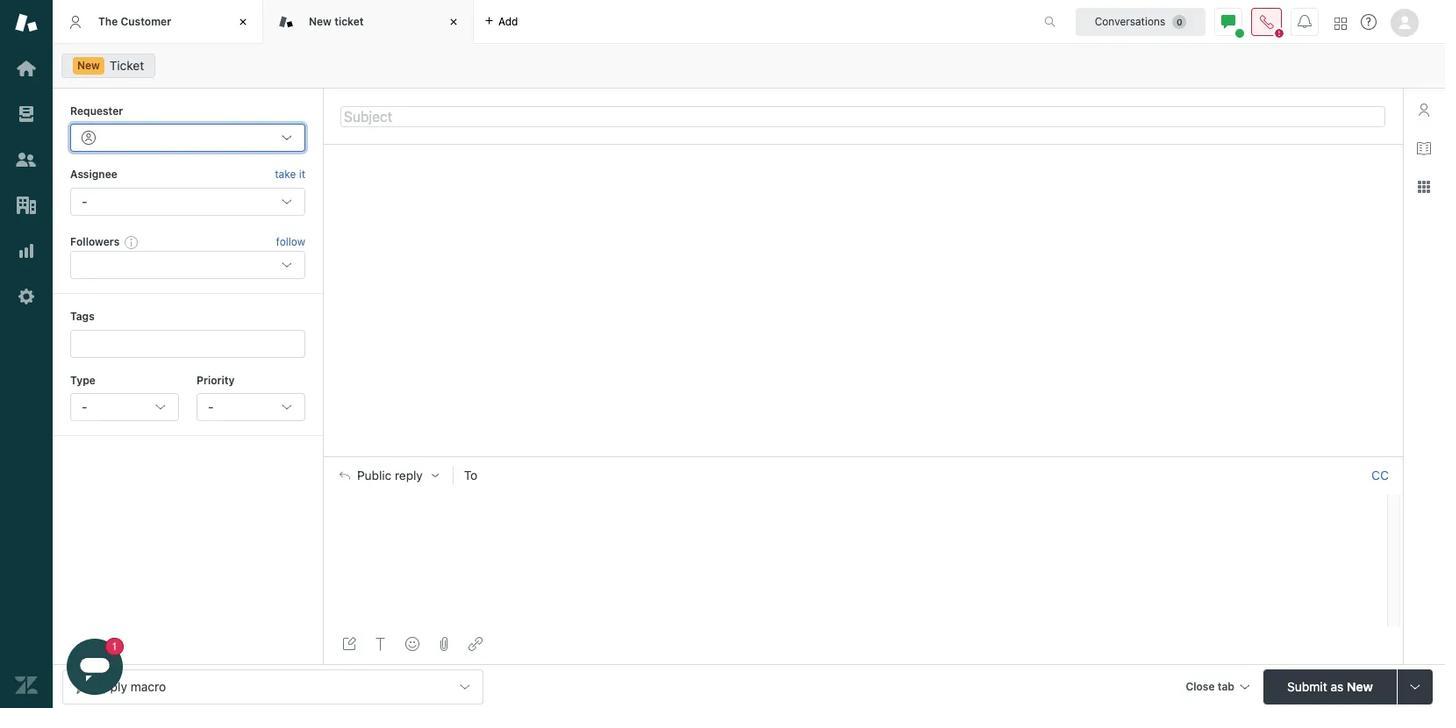 Task type: vqa. For each thing, say whether or not it's contained in the screenshot.
the Thursday 11:02
no



Task type: locate. For each thing, give the bounding box(es) containing it.
conversations
[[1095, 14, 1166, 28]]

close tab
[[1186, 680, 1235, 693]]

new right as
[[1347, 679, 1373, 694]]

get started image
[[15, 57, 38, 80]]

new for new
[[77, 59, 100, 72]]

Subject field
[[341, 106, 1386, 127]]

the
[[98, 15, 118, 28]]

close image
[[445, 13, 462, 31]]

2 - button from the left
[[197, 393, 305, 421]]

views image
[[15, 103, 38, 125]]

- button down the type
[[70, 393, 179, 421]]

tabs tab list
[[53, 0, 1026, 44]]

zendesk image
[[15, 674, 38, 697]]

add attachment image
[[437, 637, 451, 651]]

new left "ticket"
[[77, 59, 100, 72]]

public reply button
[[324, 457, 453, 494]]

- button down priority
[[197, 393, 305, 421]]

conversations button
[[1076, 7, 1206, 36]]

admin image
[[15, 285, 38, 308]]

customer context image
[[1417, 103, 1431, 117]]

add link (cmd k) image
[[469, 637, 483, 651]]

add
[[498, 14, 518, 28]]

0 vertical spatial new
[[309, 15, 332, 28]]

knowledge image
[[1417, 141, 1431, 155]]

2 horizontal spatial new
[[1347, 679, 1373, 694]]

- down priority
[[208, 399, 214, 414]]

- inside assignee element
[[82, 194, 87, 209]]

- down the type
[[82, 399, 87, 414]]

follow button
[[276, 234, 305, 250]]

take it
[[275, 168, 305, 181]]

1 horizontal spatial new
[[309, 15, 332, 28]]

1 vertical spatial new
[[77, 59, 100, 72]]

1 - button from the left
[[70, 393, 179, 421]]

1 horizontal spatial - button
[[197, 393, 305, 421]]

customers image
[[15, 148, 38, 171]]

2 vertical spatial new
[[1347, 679, 1373, 694]]

- button for type
[[70, 393, 179, 421]]

secondary element
[[53, 48, 1445, 83]]

apply macro
[[95, 679, 166, 694]]

0 horizontal spatial new
[[77, 59, 100, 72]]

new left ticket
[[309, 15, 332, 28]]

draft mode image
[[342, 637, 356, 651]]

displays possible ticket submission types image
[[1409, 680, 1423, 694]]

new ticket tab
[[263, 0, 474, 44]]

cc button
[[1372, 468, 1389, 484]]

reply
[[395, 469, 423, 483]]

tags
[[70, 310, 95, 323]]

- button
[[70, 393, 179, 421], [197, 393, 305, 421]]

new inside secondary element
[[77, 59, 100, 72]]

- down the assignee
[[82, 194, 87, 209]]

new
[[309, 15, 332, 28], [77, 59, 100, 72], [1347, 679, 1373, 694]]

apps image
[[1417, 180, 1431, 194]]

follow
[[276, 235, 305, 248]]

-
[[82, 194, 87, 209], [82, 399, 87, 414], [208, 399, 214, 414]]

it
[[299, 168, 305, 181]]

followers
[[70, 235, 120, 248]]

- for type
[[82, 399, 87, 414]]

notifications image
[[1298, 14, 1312, 29]]

- for priority
[[208, 399, 214, 414]]

organizations image
[[15, 194, 38, 217]]

new inside tab
[[309, 15, 332, 28]]

0 horizontal spatial - button
[[70, 393, 179, 421]]

zendesk support image
[[15, 11, 38, 34]]

customer
[[121, 15, 171, 28]]



Task type: describe. For each thing, give the bounding box(es) containing it.
info on adding followers image
[[125, 235, 139, 249]]

zendesk products image
[[1335, 17, 1347, 29]]

assignee
[[70, 168, 117, 181]]

requester element
[[70, 124, 305, 152]]

macro
[[130, 679, 166, 694]]

ticket
[[109, 58, 144, 73]]

main element
[[0, 0, 53, 708]]

- button for priority
[[197, 393, 305, 421]]

close
[[1186, 680, 1215, 693]]

insert emojis image
[[405, 637, 419, 651]]

requester
[[70, 104, 123, 118]]

followers element
[[70, 251, 305, 279]]

to
[[464, 468, 478, 483]]

priority
[[197, 373, 235, 387]]

tab
[[1218, 680, 1235, 693]]

add button
[[474, 0, 529, 43]]

close image
[[234, 13, 252, 31]]

get help image
[[1361, 14, 1377, 30]]

cc
[[1372, 468, 1389, 483]]

minimize composer image
[[856, 449, 870, 464]]

the customer
[[98, 15, 171, 28]]

take it button
[[275, 166, 305, 184]]

as
[[1331, 679, 1344, 694]]

close tab button
[[1178, 669, 1257, 707]]

take
[[275, 168, 296, 181]]

assignee element
[[70, 188, 305, 216]]

type
[[70, 373, 96, 387]]

apply
[[95, 679, 127, 694]]

submit
[[1288, 679, 1327, 694]]

button displays agent's chat status as online. image
[[1222, 14, 1236, 29]]

format text image
[[374, 637, 388, 651]]

ticket
[[334, 15, 364, 28]]

new ticket
[[309, 15, 364, 28]]

new for new ticket
[[309, 15, 332, 28]]

reporting image
[[15, 240, 38, 262]]

public
[[357, 469, 392, 483]]

submit as new
[[1288, 679, 1373, 694]]

public reply
[[357, 469, 423, 483]]

the customer tab
[[53, 0, 263, 44]]



